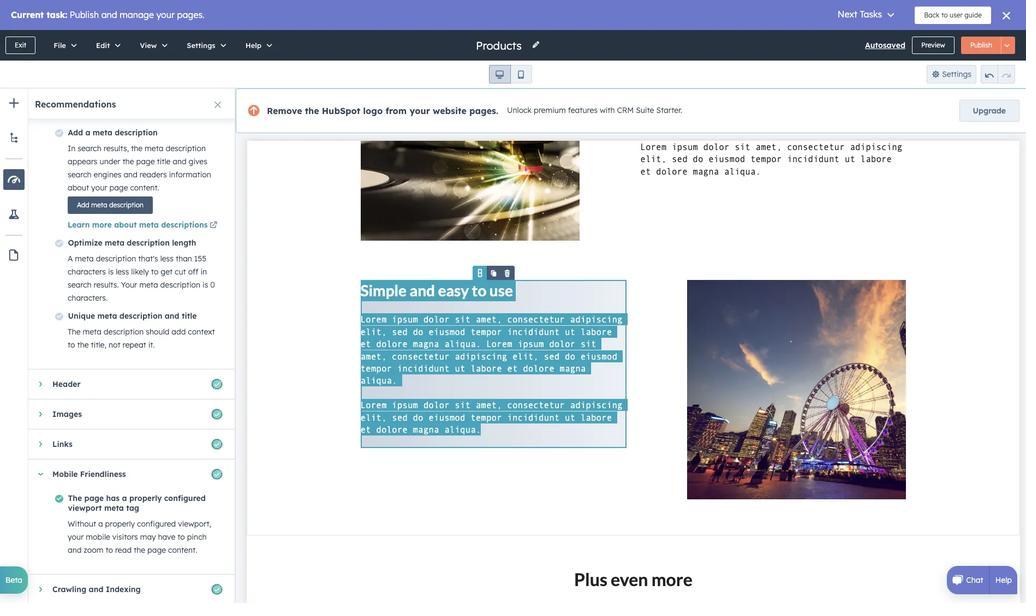 Task type: locate. For each thing, give the bounding box(es) containing it.
search down the appears
[[68, 170, 91, 180]]

preview
[[921, 41, 945, 49]]

0 horizontal spatial group
[[489, 65, 532, 84]]

1 vertical spatial help
[[996, 575, 1012, 585]]

search down the characters
[[68, 280, 91, 290]]

the for the meta description should add context to the title, not repeat it.
[[68, 327, 81, 337]]

description up "gives" on the left top
[[166, 144, 206, 153]]

0 horizontal spatial help
[[245, 41, 262, 50]]

0 vertical spatial your
[[410, 105, 430, 116]]

file
[[54, 41, 66, 50]]

caret image right beta button
[[39, 586, 42, 593]]

to left "title,"
[[68, 340, 75, 350]]

1 vertical spatial properly
[[105, 519, 135, 529]]

upgrade
[[973, 106, 1006, 116]]

1 horizontal spatial settings button
[[927, 65, 977, 84]]

and up the add at left
[[165, 311, 179, 321]]

meta up "more"
[[91, 201, 107, 209]]

2 group from the left
[[981, 65, 1015, 84]]

caret image inside images dropdown button
[[39, 411, 42, 418]]

0 vertical spatial about
[[68, 183, 89, 193]]

0 horizontal spatial settings button
[[175, 30, 234, 61]]

properly
[[129, 493, 162, 503], [105, 519, 135, 529]]

0 horizontal spatial title
[[157, 157, 170, 166]]

a inside "the page has a properly configured viewport meta tag"
[[122, 493, 127, 503]]

add up learn at the top
[[77, 201, 89, 209]]

description up the meta description should add context to the title, not repeat it.
[[119, 311, 162, 321]]

viewport,
[[178, 519, 211, 529]]

meta left tag
[[104, 503, 124, 513]]

meta up "title,"
[[83, 327, 101, 337]]

1 vertical spatial less
[[116, 267, 129, 277]]

the left "title,"
[[77, 340, 89, 350]]

and up information
[[173, 157, 187, 166]]

0 vertical spatial less
[[160, 254, 174, 264]]

under
[[100, 157, 120, 166]]

is left 0
[[203, 280, 208, 290]]

2 the from the top
[[68, 493, 82, 503]]

characters
[[68, 267, 106, 277]]

add for add meta description
[[77, 201, 89, 209]]

configured up may
[[137, 519, 176, 529]]

beta
[[5, 575, 22, 585]]

starter.
[[656, 105, 682, 115]]

meta
[[93, 128, 112, 138], [145, 144, 164, 153], [91, 201, 107, 209], [139, 220, 159, 230], [105, 238, 124, 248], [75, 254, 94, 264], [139, 280, 158, 290], [97, 311, 117, 321], [83, 327, 101, 337], [104, 503, 124, 513]]

1 the from the top
[[68, 327, 81, 337]]

0 horizontal spatial about
[[68, 183, 89, 193]]

and right crawling
[[89, 585, 103, 594]]

descriptions
[[161, 220, 208, 230]]

view
[[140, 41, 157, 50]]

your right from
[[410, 105, 430, 116]]

help inside button
[[245, 41, 262, 50]]

title up readers
[[157, 157, 170, 166]]

meta inside "the page has a properly configured viewport meta tag"
[[104, 503, 124, 513]]

caret image for images
[[39, 411, 42, 418]]

0 vertical spatial content.
[[130, 183, 159, 193]]

0
[[210, 280, 215, 290]]

1 vertical spatial title
[[182, 311, 197, 321]]

0 horizontal spatial settings
[[187, 41, 215, 50]]

to left read
[[106, 545, 113, 555]]

settings down preview button
[[942, 69, 972, 79]]

description up that's
[[127, 238, 170, 248]]

from
[[386, 105, 407, 116]]

search inside a meta description that's less than 155 characters is less likely to get cut off in search results. your meta description is 0 characters.
[[68, 280, 91, 290]]

caret image left images
[[39, 411, 42, 418]]

to
[[151, 267, 159, 277], [68, 340, 75, 350], [178, 532, 185, 542], [106, 545, 113, 555]]

exit link
[[5, 37, 36, 54]]

group down publish group
[[981, 65, 1015, 84]]

1 horizontal spatial less
[[160, 254, 174, 264]]

1 vertical spatial settings button
[[927, 65, 977, 84]]

0 vertical spatial properly
[[129, 493, 162, 503]]

0 vertical spatial settings
[[187, 41, 215, 50]]

is up results.
[[108, 267, 114, 277]]

0 vertical spatial the
[[68, 327, 81, 337]]

context
[[188, 327, 215, 337]]

tag
[[126, 503, 139, 513]]

the
[[68, 327, 81, 337], [68, 493, 82, 503]]

configured up viewport,
[[164, 493, 206, 503]]

1 horizontal spatial a
[[98, 519, 103, 529]]

about up optimize meta description length
[[114, 220, 137, 230]]

a
[[68, 254, 73, 264]]

results,
[[104, 144, 129, 153]]

1 horizontal spatial about
[[114, 220, 137, 230]]

the down the mobile
[[68, 493, 82, 503]]

information
[[169, 170, 211, 180]]

and left readers
[[124, 170, 138, 180]]

a for properly
[[98, 519, 103, 529]]

0 vertical spatial configured
[[164, 493, 206, 503]]

may
[[140, 532, 156, 542]]

and left zoom
[[68, 545, 82, 555]]

1 horizontal spatial your
[[91, 183, 107, 193]]

crawling
[[52, 585, 86, 594]]

page down may
[[147, 545, 166, 555]]

your down 'without' on the left
[[68, 532, 84, 542]]

group
[[489, 65, 532, 84], [981, 65, 1015, 84]]

0 vertical spatial a
[[85, 128, 90, 138]]

add inside button
[[77, 201, 89, 209]]

0 vertical spatial add
[[68, 128, 83, 138]]

0 vertical spatial settings button
[[175, 30, 234, 61]]

the down unique
[[68, 327, 81, 337]]

crawling and indexing
[[52, 585, 141, 594]]

page down the engines
[[109, 183, 128, 193]]

4 caret image from the top
[[39, 586, 42, 593]]

page left the has
[[84, 493, 104, 503]]

link opens in a new window image
[[210, 222, 217, 230], [210, 222, 217, 230]]

1 horizontal spatial group
[[981, 65, 1015, 84]]

in search results, the meta description appears under the page title and gives search engines and readers information about your page content.
[[68, 144, 211, 193]]

meta up readers
[[145, 144, 164, 153]]

settings button
[[175, 30, 234, 61], [927, 65, 977, 84]]

settings
[[187, 41, 215, 50], [942, 69, 972, 79]]

to right have
[[178, 532, 185, 542]]

0 vertical spatial is
[[108, 267, 114, 277]]

1 vertical spatial configured
[[137, 519, 176, 529]]

the page has a properly configured viewport meta tag
[[68, 493, 206, 513]]

help button
[[234, 30, 280, 61]]

title inside "in search results, the meta description appears under the page title and gives search engines and readers information about your page content."
[[157, 157, 170, 166]]

website
[[433, 105, 467, 116]]

caret image left links
[[39, 441, 42, 448]]

add
[[68, 128, 83, 138], [77, 201, 89, 209]]

content.
[[130, 183, 159, 193], [168, 545, 197, 555]]

close image
[[215, 102, 221, 108]]

friendliness
[[80, 469, 126, 479]]

0 vertical spatial help
[[245, 41, 262, 50]]

2 caret image from the top
[[39, 411, 42, 418]]

group up unlock
[[489, 65, 532, 84]]

the
[[305, 105, 319, 116], [131, 144, 143, 153], [122, 157, 134, 166], [77, 340, 89, 350], [134, 545, 145, 555]]

meta inside add meta description button
[[91, 201, 107, 209]]

1 vertical spatial add
[[77, 201, 89, 209]]

less
[[160, 254, 174, 264], [116, 267, 129, 277]]

and inside crawling and indexing "dropdown button"
[[89, 585, 103, 594]]

mobile friendliness
[[52, 469, 126, 479]]

2 horizontal spatial your
[[410, 105, 430, 116]]

your down the engines
[[91, 183, 107, 193]]

and
[[173, 157, 187, 166], [124, 170, 138, 180], [165, 311, 179, 321], [68, 545, 82, 555], [89, 585, 103, 594]]

the down the results,
[[122, 157, 134, 166]]

unique meta description and title
[[68, 311, 197, 321]]

0 horizontal spatial your
[[68, 532, 84, 542]]

page up readers
[[136, 157, 155, 166]]

caret image inside 'links' dropdown button
[[39, 441, 42, 448]]

properly down mobile friendliness dropdown button
[[129, 493, 162, 503]]

a up mobile
[[98, 519, 103, 529]]

pages.
[[469, 105, 498, 116]]

caret image inside header dropdown button
[[39, 381, 42, 388]]

caret image for links
[[39, 441, 42, 448]]

meta inside "in search results, the meta description appears under the page title and gives search engines and readers information about your page content."
[[145, 144, 164, 153]]

a right the has
[[122, 493, 127, 503]]

None field
[[475, 38, 525, 53]]

the inside without a properly configured viewport, your mobile visitors may have to pinch and zoom to read the page content.
[[134, 545, 145, 555]]

the inside "the page has a properly configured viewport meta tag"
[[68, 493, 82, 503]]

caret image inside crawling and indexing "dropdown button"
[[39, 586, 42, 593]]

links
[[52, 439, 72, 449]]

1 horizontal spatial help
[[996, 575, 1012, 585]]

0 horizontal spatial a
[[85, 128, 90, 138]]

content. down readers
[[130, 183, 159, 193]]

the down may
[[134, 545, 145, 555]]

1 caret image from the top
[[39, 381, 42, 388]]

the inside the meta description should add context to the title, not repeat it.
[[68, 327, 81, 337]]

a
[[85, 128, 90, 138], [122, 493, 127, 503], [98, 519, 103, 529]]

2 horizontal spatial a
[[122, 493, 127, 503]]

the inside the meta description should add context to the title, not repeat it.
[[77, 340, 89, 350]]

1 horizontal spatial settings
[[942, 69, 972, 79]]

caret image left header
[[39, 381, 42, 388]]

1 horizontal spatial content.
[[168, 545, 197, 555]]

your for logo
[[410, 105, 430, 116]]

less up the get
[[160, 254, 174, 264]]

help
[[245, 41, 262, 50], [996, 575, 1012, 585]]

2 vertical spatial a
[[98, 519, 103, 529]]

3 caret image from the top
[[39, 441, 42, 448]]

less up 'your'
[[116, 267, 129, 277]]

1 vertical spatial your
[[91, 183, 107, 193]]

1 vertical spatial a
[[122, 493, 127, 503]]

1 vertical spatial about
[[114, 220, 137, 230]]

crm
[[617, 105, 634, 115]]

edit
[[96, 41, 110, 50]]

meta down likely
[[139, 280, 158, 290]]

1 vertical spatial is
[[203, 280, 208, 290]]

add up the "in"
[[68, 128, 83, 138]]

description up not
[[104, 327, 144, 337]]

description up learn more about meta descriptions
[[109, 201, 144, 209]]

a inside without a properly configured viewport, your mobile visitors may have to pinch and zoom to read the page content.
[[98, 519, 103, 529]]

page
[[136, 157, 155, 166], [109, 183, 128, 193], [84, 493, 104, 503], [147, 545, 166, 555]]

caret image
[[39, 381, 42, 388], [39, 411, 42, 418], [39, 441, 42, 448], [39, 586, 42, 593]]

description down optimize meta description length
[[96, 254, 136, 264]]

about down the appears
[[68, 183, 89, 193]]

your inside without a properly configured viewport, your mobile visitors may have to pinch and zoom to read the page content.
[[68, 532, 84, 542]]

a up the appears
[[85, 128, 90, 138]]

add for add a meta description
[[68, 128, 83, 138]]

0 vertical spatial title
[[157, 157, 170, 166]]

2 vertical spatial your
[[68, 532, 84, 542]]

properly up visitors
[[105, 519, 135, 529]]

1 vertical spatial content.
[[168, 545, 197, 555]]

meta down "more"
[[105, 238, 124, 248]]

settings right view button at top left
[[187, 41, 215, 50]]

to left the get
[[151, 267, 159, 277]]

title up the add at left
[[182, 311, 197, 321]]

your
[[410, 105, 430, 116], [91, 183, 107, 193], [68, 532, 84, 542]]

configured
[[164, 493, 206, 503], [137, 519, 176, 529]]

1 horizontal spatial title
[[182, 311, 197, 321]]

2 vertical spatial search
[[68, 280, 91, 290]]

1 vertical spatial the
[[68, 493, 82, 503]]

caret image
[[37, 473, 44, 476]]

about
[[68, 183, 89, 193], [114, 220, 137, 230]]

search up the appears
[[78, 144, 101, 153]]

cut
[[175, 267, 186, 277]]

description
[[115, 128, 158, 138], [166, 144, 206, 153], [109, 201, 144, 209], [127, 238, 170, 248], [96, 254, 136, 264], [160, 280, 200, 290], [119, 311, 162, 321], [104, 327, 144, 337]]

and inside without a properly configured viewport, your mobile visitors may have to pinch and zoom to read the page content.
[[68, 545, 82, 555]]

0 horizontal spatial content.
[[130, 183, 159, 193]]

read
[[115, 545, 132, 555]]

should
[[146, 327, 169, 337]]

content. down pinch
[[168, 545, 197, 555]]



Task type: vqa. For each thing, say whether or not it's contained in the screenshot.
DATA MANAGEMENT element
no



Task type: describe. For each thing, give the bounding box(es) containing it.
a for meta
[[85, 128, 90, 138]]

engines
[[94, 170, 121, 180]]

your inside "in search results, the meta description appears under the page title and gives search engines and readers information about your page content."
[[91, 183, 107, 193]]

mobile
[[52, 469, 78, 479]]

content. inside without a properly configured viewport, your mobile visitors may have to pinch and zoom to read the page content.
[[168, 545, 197, 555]]

learn more about meta descriptions
[[68, 220, 208, 230]]

remove
[[267, 105, 302, 116]]

likely
[[131, 267, 149, 277]]

upgrade link
[[959, 100, 1020, 122]]

header
[[52, 379, 81, 389]]

1 group from the left
[[489, 65, 532, 84]]

configured inside "the page has a properly configured viewport meta tag"
[[164, 493, 206, 503]]

gives
[[189, 157, 207, 166]]

results.
[[94, 280, 119, 290]]

unique
[[68, 311, 95, 321]]

mobile friendliness button
[[28, 460, 224, 489]]

0 vertical spatial search
[[78, 144, 101, 153]]

0 horizontal spatial less
[[116, 267, 129, 277]]

suite
[[636, 105, 654, 115]]

meta inside the meta description should add context to the title, not repeat it.
[[83, 327, 101, 337]]

configured inside without a properly configured viewport, your mobile visitors may have to pinch and zoom to read the page content.
[[137, 519, 176, 529]]

caret image for crawling and indexing
[[39, 586, 42, 593]]

to inside the meta description should add context to the title, not repeat it.
[[68, 340, 75, 350]]

unlock premium features with crm suite starter.
[[507, 105, 682, 115]]

chat
[[966, 575, 984, 585]]

a meta description that's less than 155 characters is less likely to get cut off in search results. your meta description is 0 characters.
[[68, 254, 215, 303]]

meta up optimize meta description length
[[139, 220, 159, 230]]

preview button
[[912, 37, 955, 54]]

get
[[161, 267, 173, 277]]

off
[[188, 267, 198, 277]]

description down cut
[[160, 280, 200, 290]]

mobile
[[86, 532, 110, 542]]

has
[[106, 493, 120, 503]]

1 vertical spatial settings
[[942, 69, 972, 79]]

appears
[[68, 157, 97, 166]]

edit button
[[85, 30, 128, 61]]

content. inside "in search results, the meta description appears under the page title and gives search engines and readers information about your page content."
[[130, 183, 159, 193]]

characters.
[[68, 293, 108, 303]]

add meta description
[[77, 201, 144, 209]]

optimize
[[68, 238, 102, 248]]

meta right unique
[[97, 311, 117, 321]]

premium
[[534, 105, 566, 115]]

the right the results,
[[131, 144, 143, 153]]

1 vertical spatial search
[[68, 170, 91, 180]]

length
[[172, 238, 196, 248]]

without a properly configured viewport, your mobile visitors may have to pinch and zoom to read the page content.
[[68, 519, 211, 555]]

optimize meta description length
[[68, 238, 196, 248]]

to inside a meta description that's less than 155 characters is less likely to get cut off in search results. your meta description is 0 characters.
[[151, 267, 159, 277]]

add a meta description
[[68, 128, 158, 138]]

the meta description should add context to the title, not repeat it.
[[68, 327, 215, 350]]

logo
[[363, 105, 383, 116]]

publish button
[[961, 37, 1002, 54]]

without
[[68, 519, 96, 529]]

pinch
[[187, 532, 207, 542]]

images button
[[28, 400, 224, 429]]

publish group
[[961, 37, 1015, 54]]

unlock
[[507, 105, 532, 115]]

beta button
[[0, 567, 28, 594]]

publish
[[970, 41, 992, 49]]

the right remove
[[305, 105, 319, 116]]

with
[[600, 105, 615, 115]]

remove the hubspot logo from your website pages.
[[267, 105, 498, 116]]

images
[[52, 409, 82, 419]]

0 horizontal spatial is
[[108, 267, 114, 277]]

file button
[[42, 30, 85, 61]]

zoom
[[84, 545, 103, 555]]

autosaved button
[[865, 39, 906, 52]]

not
[[109, 340, 120, 350]]

description up the results,
[[115, 128, 158, 138]]

hubspot
[[322, 105, 360, 116]]

155
[[194, 254, 206, 264]]

view button
[[128, 30, 175, 61]]

header button
[[28, 370, 224, 399]]

have
[[158, 532, 175, 542]]

the for the page has a properly configured viewport meta tag
[[68, 493, 82, 503]]

properly inside without a properly configured viewport, your mobile visitors may have to pinch and zoom to read the page content.
[[105, 519, 135, 529]]

repeat
[[123, 340, 146, 350]]

it.
[[148, 340, 155, 350]]

about inside "in search results, the meta description appears under the page title and gives search engines and readers information about your page content."
[[68, 183, 89, 193]]

readers
[[140, 170, 167, 180]]

your for configured
[[68, 532, 84, 542]]

add
[[172, 327, 186, 337]]

that's
[[138, 254, 158, 264]]

add meta description button
[[68, 197, 153, 214]]

in
[[201, 267, 207, 277]]

than
[[176, 254, 192, 264]]

recommendations
[[35, 99, 116, 110]]

title,
[[91, 340, 106, 350]]

viewport
[[68, 503, 102, 513]]

more
[[92, 220, 112, 230]]

description inside button
[[109, 201, 144, 209]]

caret image for header
[[39, 381, 42, 388]]

exit
[[15, 41, 26, 49]]

in
[[68, 144, 75, 153]]

meta up the characters
[[75, 254, 94, 264]]

1 horizontal spatial is
[[203, 280, 208, 290]]

description inside the meta description should add context to the title, not repeat it.
[[104, 327, 144, 337]]

learn
[[68, 220, 90, 230]]

page inside without a properly configured viewport, your mobile visitors may have to pinch and zoom to read the page content.
[[147, 545, 166, 555]]

indexing
[[106, 585, 141, 594]]

learn more about meta descriptions link
[[68, 220, 219, 230]]

description inside "in search results, the meta description appears under the page title and gives search engines and readers information about your page content."
[[166, 144, 206, 153]]

features
[[568, 105, 598, 115]]

page inside "the page has a properly configured viewport meta tag"
[[84, 493, 104, 503]]

your
[[121, 280, 137, 290]]

meta up the results,
[[93, 128, 112, 138]]

links button
[[28, 430, 224, 459]]

crawling and indexing button
[[28, 575, 224, 603]]

properly inside "the page has a properly configured viewport meta tag"
[[129, 493, 162, 503]]



